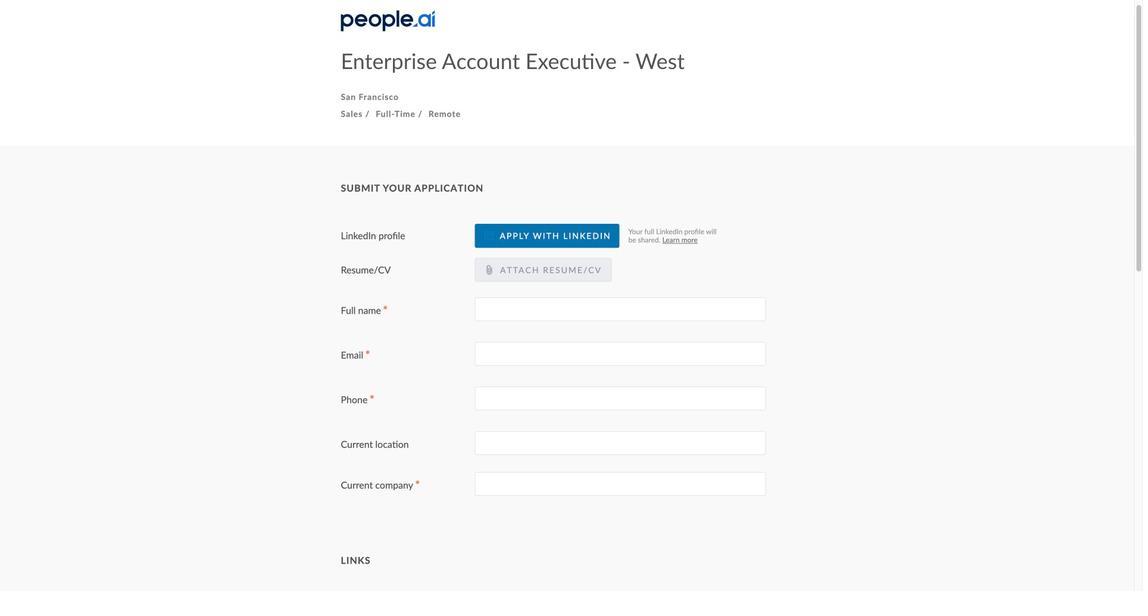 Task type: vqa. For each thing, say whether or not it's contained in the screenshot.
click to see details about each option. 'icon'
no



Task type: locate. For each thing, give the bounding box(es) containing it.
None email field
[[475, 342, 766, 366]]

None text field
[[475, 298, 766, 322], [475, 387, 766, 411], [475, 473, 766, 496], [475, 298, 766, 322], [475, 387, 766, 411], [475, 473, 766, 496]]

None text field
[[475, 432, 766, 456]]



Task type: describe. For each thing, give the bounding box(es) containing it.
paperclip image
[[485, 265, 494, 275]]

people.ai logo image
[[341, 10, 435, 31]]



